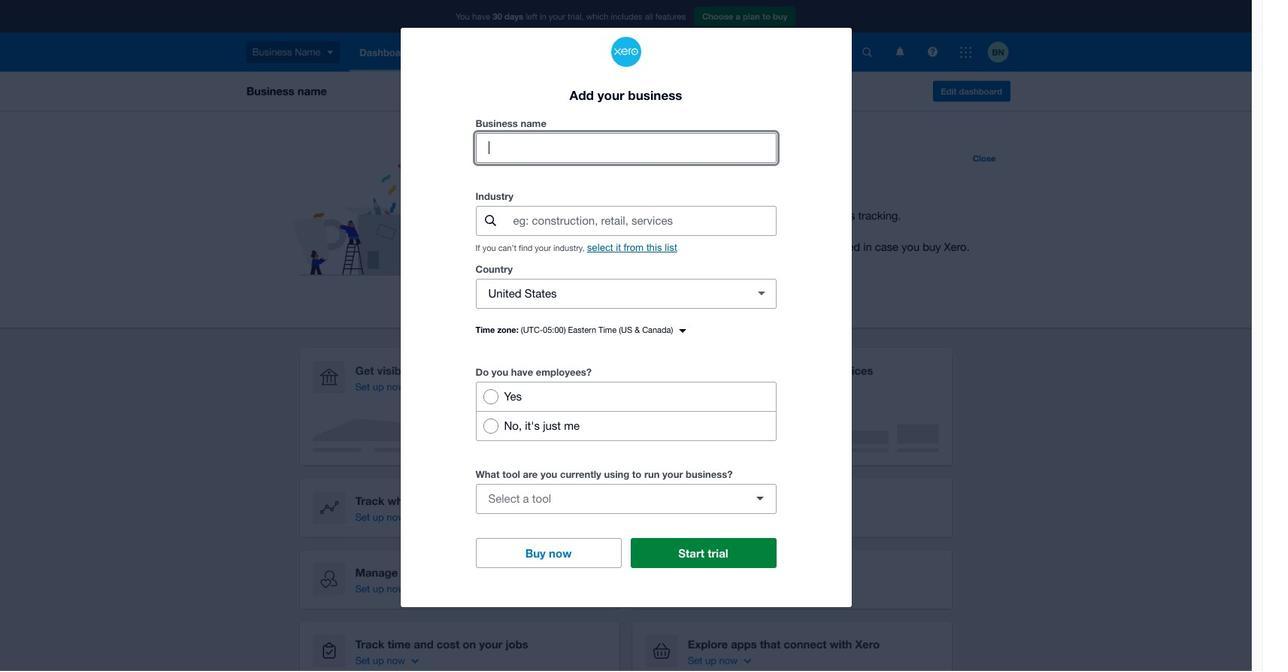Task type: vqa. For each thing, say whether or not it's contained in the screenshot.
middle your
yes



Task type: locate. For each thing, give the bounding box(es) containing it.
your right the find
[[535, 244, 551, 253]]

business?
[[686, 468, 733, 480]]

it
[[616, 242, 621, 253]]

0 horizontal spatial time
[[476, 325, 495, 335]]

time left (us
[[599, 326, 617, 335]]

tool
[[502, 468, 520, 480], [532, 493, 551, 505]]

tool inside select a tool popup button
[[532, 493, 551, 505]]

1 horizontal spatial your
[[598, 87, 625, 103]]

your
[[598, 87, 625, 103], [535, 244, 551, 253], [663, 468, 683, 480]]

2 vertical spatial you
[[541, 468, 558, 480]]

country
[[476, 263, 513, 275]]

from
[[624, 242, 644, 253]]

add your business
[[570, 87, 682, 103]]

clear image
[[746, 279, 777, 309]]

list
[[665, 242, 677, 253]]

currently
[[560, 468, 602, 480]]

are
[[523, 468, 538, 480]]

now
[[549, 547, 572, 560]]

tool left "are"
[[502, 468, 520, 480]]

1 vertical spatial you
[[492, 366, 508, 378]]

start trial
[[679, 547, 729, 560]]

select
[[587, 242, 613, 253]]

you for have
[[492, 366, 508, 378]]

can't
[[498, 244, 517, 253]]

you right "are"
[[541, 468, 558, 480]]

just
[[543, 420, 561, 432]]

your right run
[[663, 468, 683, 480]]

business name
[[476, 117, 547, 129]]

using
[[604, 468, 630, 480]]

buy now
[[525, 547, 572, 560]]

you
[[483, 244, 496, 253], [492, 366, 508, 378], [541, 468, 558, 480]]

start
[[679, 547, 705, 560]]

time
[[476, 325, 495, 335], [599, 326, 617, 335]]

find
[[519, 244, 533, 253]]

2 vertical spatial your
[[663, 468, 683, 480]]

me
[[564, 420, 580, 432]]

1 vertical spatial tool
[[532, 493, 551, 505]]

0 vertical spatial tool
[[502, 468, 520, 480]]

trial
[[708, 547, 729, 560]]

to
[[632, 468, 642, 480]]

(us
[[619, 326, 633, 335]]

you inside the 'if you can't find your industry, select it from this list'
[[483, 244, 496, 253]]

tool right a
[[532, 493, 551, 505]]

time zone: (utc-05:00) eastern time (us & canada)
[[476, 325, 673, 335]]

2 horizontal spatial your
[[663, 468, 683, 480]]

1 horizontal spatial time
[[599, 326, 617, 335]]

do you have employees?
[[476, 366, 592, 378]]

canada)
[[642, 326, 673, 335]]

select a tool
[[488, 493, 551, 505]]

1 horizontal spatial tool
[[532, 493, 551, 505]]

buy now button
[[476, 538, 622, 568]]

1 vertical spatial your
[[535, 244, 551, 253]]

time left "zone:"
[[476, 325, 495, 335]]

what
[[476, 468, 500, 480]]

no,
[[504, 420, 522, 432]]

0 horizontal spatial your
[[535, 244, 551, 253]]

your right add
[[598, 87, 625, 103]]

you for can't
[[483, 244, 496, 253]]

you right do
[[492, 366, 508, 378]]

add
[[570, 87, 594, 103]]

0 vertical spatial you
[[483, 244, 496, 253]]

you right if
[[483, 244, 496, 253]]



Task type: describe. For each thing, give the bounding box(es) containing it.
if
[[476, 244, 480, 253]]

Business name field
[[476, 134, 776, 162]]

do you have employees? group
[[476, 382, 777, 441]]

time inside time zone: (utc-05:00) eastern time (us & canada)
[[599, 326, 617, 335]]

business
[[476, 117, 518, 129]]

name
[[521, 117, 547, 129]]

xero image
[[611, 37, 641, 67]]

this
[[647, 242, 662, 253]]

select
[[488, 493, 520, 505]]

what tool are you currently using to run your business?
[[476, 468, 733, 480]]

eastern
[[568, 326, 596, 335]]

a
[[523, 493, 529, 505]]

buy
[[525, 547, 546, 560]]

05:00)
[[543, 326, 566, 335]]

no, it's just me
[[504, 420, 580, 432]]

zone:
[[497, 325, 519, 335]]

select it from this list button
[[587, 242, 677, 253]]

start trial button
[[631, 538, 777, 568]]

run
[[644, 468, 660, 480]]

if you can't find your industry, select it from this list
[[476, 242, 677, 253]]

0 horizontal spatial tool
[[502, 468, 520, 480]]

industry,
[[554, 244, 585, 253]]

&
[[635, 326, 640, 335]]

0 vertical spatial your
[[598, 87, 625, 103]]

select a tool button
[[476, 484, 777, 514]]

employees?
[[536, 366, 592, 378]]

it's
[[525, 420, 540, 432]]

do
[[476, 366, 489, 378]]

business
[[628, 87, 682, 103]]

search icon image
[[485, 215, 496, 227]]

(utc-
[[521, 326, 543, 335]]

industry
[[476, 190, 514, 202]]

yes
[[504, 390, 522, 403]]

Industry field
[[512, 207, 776, 235]]

have
[[511, 366, 533, 378]]

Country field
[[476, 280, 740, 308]]

your inside the 'if you can't find your industry, select it from this list'
[[535, 244, 551, 253]]



